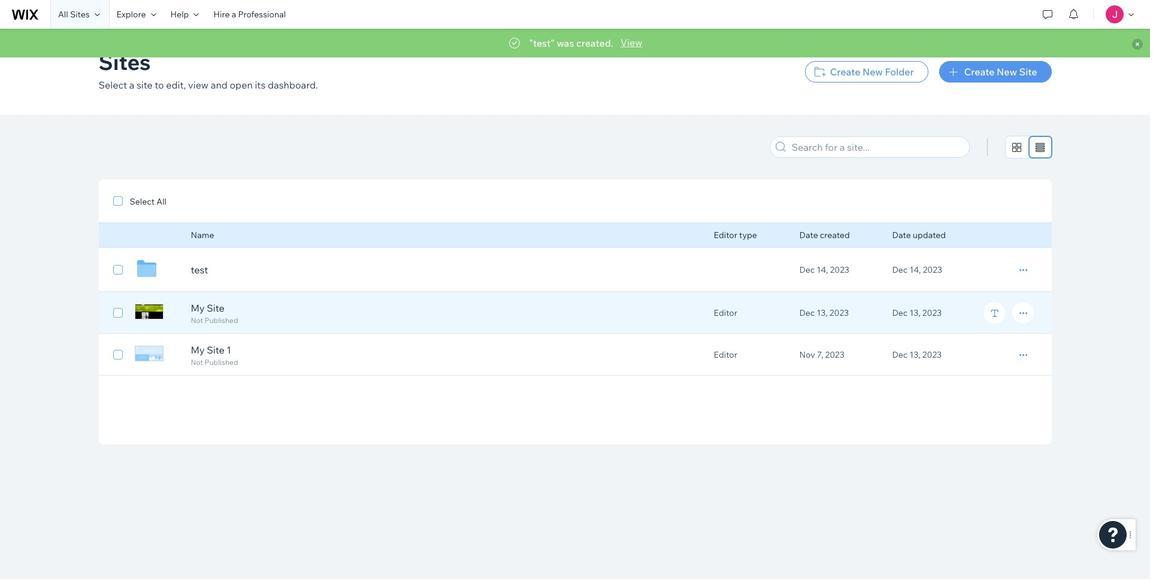 Task type: locate. For each thing, give the bounding box(es) containing it.
1 vertical spatial sites
[[99, 49, 151, 75]]

1 horizontal spatial select
[[130, 197, 155, 207]]

published inside my site 1 not published
[[205, 358, 238, 367]]

2 vertical spatial site
[[207, 345, 225, 357]]

editor for my site
[[714, 308, 738, 319]]

0 horizontal spatial select
[[99, 79, 127, 91]]

1 vertical spatial all
[[157, 197, 167, 207]]

create new folder
[[830, 66, 914, 78]]

2 published from the top
[[205, 358, 238, 367]]

dec for dec 14, 2023
[[892, 265, 908, 276]]

updated
[[913, 230, 946, 241]]

2 create from the left
[[965, 66, 995, 78]]

published up the 1
[[205, 316, 238, 325]]

my for my site 1
[[191, 345, 205, 357]]

hire
[[214, 9, 230, 20]]

1 horizontal spatial dec 14, 2023
[[892, 265, 942, 276]]

editor type
[[714, 230, 757, 241]]

1 new from the left
[[863, 66, 883, 78]]

2 editor from the top
[[714, 308, 738, 319]]

my site 1 not published
[[191, 345, 238, 367]]

dec 14, 2023
[[800, 265, 850, 276], [892, 265, 942, 276]]

1 horizontal spatial create
[[965, 66, 995, 78]]

created
[[820, 230, 850, 241]]

new for site
[[997, 66, 1017, 78]]

not right my site 1 "icon"
[[191, 358, 203, 367]]

site inside create new site button
[[1019, 66, 1037, 78]]

Search for a site... field
[[788, 137, 966, 158]]

2 new from the left
[[997, 66, 1017, 78]]

help
[[170, 9, 189, 20]]

0 horizontal spatial all
[[58, 9, 68, 20]]

site inside my site not published
[[207, 303, 225, 315]]

1 create from the left
[[830, 66, 861, 78]]

date created
[[800, 230, 850, 241]]

published down the 1
[[205, 358, 238, 367]]

my left the 1
[[191, 345, 205, 357]]

a right the hire at the top left
[[232, 9, 236, 20]]

a left site
[[129, 79, 134, 91]]

1 horizontal spatial all
[[157, 197, 167, 207]]

site for my site 1
[[207, 345, 225, 357]]

2 not from the top
[[191, 358, 203, 367]]

my
[[191, 303, 205, 315], [191, 345, 205, 357]]

0 vertical spatial sites
[[70, 9, 90, 20]]

0 vertical spatial published
[[205, 316, 238, 325]]

2 my from the top
[[191, 345, 205, 357]]

0 vertical spatial not
[[191, 316, 203, 325]]

sites up site
[[99, 49, 151, 75]]

1 vertical spatial a
[[129, 79, 134, 91]]

my inside my site not published
[[191, 303, 205, 315]]

3 editor from the top
[[714, 350, 738, 361]]

site
[[137, 79, 153, 91]]

date left "created"
[[800, 230, 818, 241]]

edit,
[[166, 79, 186, 91]]

date updated
[[892, 230, 946, 241]]

1 horizontal spatial sites
[[99, 49, 151, 75]]

site
[[1019, 66, 1037, 78], [207, 303, 225, 315], [207, 345, 225, 357]]

not inside my site not published
[[191, 316, 203, 325]]

2 dec 14, 2023 from the left
[[892, 265, 942, 276]]

0 horizontal spatial a
[[129, 79, 134, 91]]

"test"
[[529, 37, 555, 49]]

my down test
[[191, 303, 205, 315]]

2 vertical spatial editor
[[714, 350, 738, 361]]

dec 13, 2023 for my site 1
[[892, 350, 942, 361]]

select all
[[130, 197, 167, 207]]

13,
[[817, 308, 828, 319], [910, 308, 921, 319], [910, 350, 921, 361]]

0 horizontal spatial date
[[800, 230, 818, 241]]

1 vertical spatial editor
[[714, 308, 738, 319]]

sites select a site to edit, view and open its dashboard.
[[99, 49, 318, 91]]

not
[[191, 316, 203, 325], [191, 358, 203, 367]]

select
[[99, 79, 127, 91], [130, 197, 155, 207]]

1 horizontal spatial a
[[232, 9, 236, 20]]

1 vertical spatial select
[[130, 197, 155, 207]]

a inside sites select a site to edit, view and open its dashboard.
[[129, 79, 134, 91]]

0 horizontal spatial 14,
[[817, 265, 828, 276]]

0 vertical spatial my
[[191, 303, 205, 315]]

site inside my site 1 not published
[[207, 345, 225, 357]]

sites left explore
[[70, 9, 90, 20]]

date left updated
[[892, 230, 911, 241]]

dec 14, 2023 down "date created"
[[800, 265, 850, 276]]

1 published from the top
[[205, 316, 238, 325]]

1 vertical spatial site
[[207, 303, 225, 315]]

1 date from the left
[[800, 230, 818, 241]]

alert
[[0, 29, 1150, 58]]

not up my site 1 not published
[[191, 316, 203, 325]]

None checkbox
[[113, 263, 123, 277], [113, 306, 123, 321], [113, 348, 123, 362], [113, 263, 123, 277], [113, 306, 123, 321], [113, 348, 123, 362]]

dec
[[800, 265, 815, 276], [892, 265, 908, 276], [800, 308, 815, 319], [892, 308, 908, 319], [892, 350, 908, 361]]

13, for my site
[[910, 308, 921, 319]]

1 horizontal spatial date
[[892, 230, 911, 241]]

select inside option
[[130, 197, 155, 207]]

my inside my site 1 not published
[[191, 345, 205, 357]]

published
[[205, 316, 238, 325], [205, 358, 238, 367]]

my site not published
[[191, 303, 238, 325]]

a
[[232, 9, 236, 20], [129, 79, 134, 91]]

sites inside sites select a site to edit, view and open its dashboard.
[[99, 49, 151, 75]]

was
[[557, 37, 574, 49]]

1 horizontal spatial new
[[997, 66, 1017, 78]]

sites
[[70, 9, 90, 20], [99, 49, 151, 75]]

1 vertical spatial not
[[191, 358, 203, 367]]

14, down date updated
[[910, 265, 921, 276]]

editor
[[714, 230, 738, 241], [714, 308, 738, 319], [714, 350, 738, 361]]

1 horizontal spatial 14,
[[910, 265, 921, 276]]

1 not from the top
[[191, 316, 203, 325]]

1 vertical spatial my
[[191, 345, 205, 357]]

dec 13, 2023
[[800, 308, 849, 319], [892, 308, 942, 319], [892, 350, 942, 361]]

2023
[[830, 265, 850, 276], [923, 265, 942, 276], [830, 308, 849, 319], [923, 308, 942, 319], [825, 350, 845, 361], [923, 350, 942, 361]]

all
[[58, 9, 68, 20], [157, 197, 167, 207]]

published inside my site not published
[[205, 316, 238, 325]]

all inside option
[[157, 197, 167, 207]]

new
[[863, 66, 883, 78], [997, 66, 1017, 78]]

Select All checkbox
[[113, 194, 167, 209]]

type
[[739, 230, 757, 241]]

0 vertical spatial editor
[[714, 230, 738, 241]]

dec for nov 7, 2023
[[892, 350, 908, 361]]

14,
[[817, 265, 828, 276], [910, 265, 921, 276]]

0 horizontal spatial new
[[863, 66, 883, 78]]

create
[[830, 66, 861, 78], [965, 66, 995, 78]]

1
[[227, 345, 231, 357]]

0 vertical spatial a
[[232, 9, 236, 20]]

date
[[800, 230, 818, 241], [892, 230, 911, 241]]

1 my from the top
[[191, 303, 205, 315]]

0 horizontal spatial create
[[830, 66, 861, 78]]

name
[[191, 230, 214, 241]]

dec 14, 2023 down date updated
[[892, 265, 942, 276]]

0 horizontal spatial dec 14, 2023
[[800, 265, 850, 276]]

my site image
[[135, 304, 163, 320]]

2 date from the left
[[892, 230, 911, 241]]

0 vertical spatial site
[[1019, 66, 1037, 78]]

2 14, from the left
[[910, 265, 921, 276]]

0 vertical spatial select
[[99, 79, 127, 91]]

14, down "date created"
[[817, 265, 828, 276]]

1 vertical spatial published
[[205, 358, 238, 367]]



Task type: vqa. For each thing, say whether or not it's contained in the screenshot.
'Sidebar' element
no



Task type: describe. For each thing, give the bounding box(es) containing it.
open
[[230, 79, 253, 91]]

all sites
[[58, 9, 90, 20]]

and
[[211, 79, 228, 91]]

help button
[[163, 0, 206, 29]]

nov
[[800, 350, 815, 361]]

editor for my site 1
[[714, 350, 738, 361]]

dec 13, 2023 for my site
[[892, 308, 942, 319]]

professional
[[238, 9, 286, 20]]

its
[[255, 79, 266, 91]]

0 vertical spatial all
[[58, 9, 68, 20]]

date for date updated
[[892, 230, 911, 241]]

new for folder
[[863, 66, 883, 78]]

not inside my site 1 not published
[[191, 358, 203, 367]]

dashboard.
[[268, 79, 318, 91]]

to
[[155, 79, 164, 91]]

explore
[[117, 9, 146, 20]]

view
[[621, 37, 643, 49]]

my site 1 image
[[135, 346, 163, 362]]

test
[[191, 264, 208, 276]]

folder
[[885, 66, 914, 78]]

create new site button
[[939, 61, 1052, 83]]

hire a professional link
[[206, 0, 293, 29]]

create new site
[[965, 66, 1037, 78]]

7,
[[817, 350, 824, 361]]

nov 7, 2023
[[800, 350, 845, 361]]

view
[[188, 79, 209, 91]]

view link
[[621, 35, 643, 50]]

1 editor from the top
[[714, 230, 738, 241]]

13, for my site 1
[[910, 350, 921, 361]]

1 14, from the left
[[817, 265, 828, 276]]

0 horizontal spatial sites
[[70, 9, 90, 20]]

site for my site
[[207, 303, 225, 315]]

create for create new site
[[965, 66, 995, 78]]

1 dec 14, 2023 from the left
[[800, 265, 850, 276]]

date for date created
[[800, 230, 818, 241]]

"test" was created.
[[529, 37, 614, 49]]

created.
[[576, 37, 614, 49]]

alert containing view
[[0, 29, 1150, 58]]

my for my site
[[191, 303, 205, 315]]

select inside sites select a site to edit, view and open its dashboard.
[[99, 79, 127, 91]]

create new folder button
[[805, 61, 929, 83]]

hire a professional
[[214, 9, 286, 20]]

create for create new folder
[[830, 66, 861, 78]]

dec for dec 13, 2023
[[892, 308, 908, 319]]



